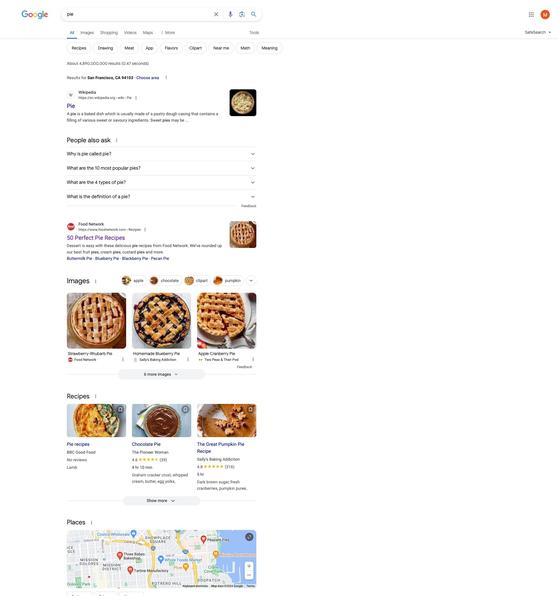 Task type: describe. For each thing, give the bounding box(es) containing it.
strawberry-rhubarb pie image
[[67, 293, 126, 349]]

apple cranberry pie image
[[197, 293, 257, 349]]

pie from www.foodnetwork.com image
[[230, 221, 257, 248]]

google image
[[22, 10, 48, 19]]

homemade blueberry pie image
[[132, 293, 192, 349]]



Task type: locate. For each thing, give the bounding box(es) containing it.
map region
[[67, 530, 257, 588]]

navigation
[[0, 26, 559, 57]]

search by voice image
[[227, 11, 234, 18]]

rated 4.8 out of 5, image
[[204, 465, 225, 468]]

pie from en.wikipedia.org image
[[230, 89, 257, 116]]

None text field
[[79, 95, 132, 100], [126, 228, 141, 232], [79, 95, 132, 100], [126, 228, 141, 232]]

None search field
[[0, 7, 263, 21]]

heading
[[67, 392, 90, 400], [67, 437, 125, 448], [132, 437, 190, 448], [197, 437, 256, 455]]

rated 4.6 out of 5, image
[[139, 458, 159, 461]]

Search text field
[[67, 11, 210, 18]]

map of pie image
[[67, 530, 257, 588]]

None text field
[[115, 96, 132, 100], [79, 227, 141, 232], [115, 96, 132, 100], [79, 227, 141, 232]]

search by image image
[[239, 11, 246, 18]]



Task type: vqa. For each thing, say whether or not it's contained in the screenshot.
Map region
yes



